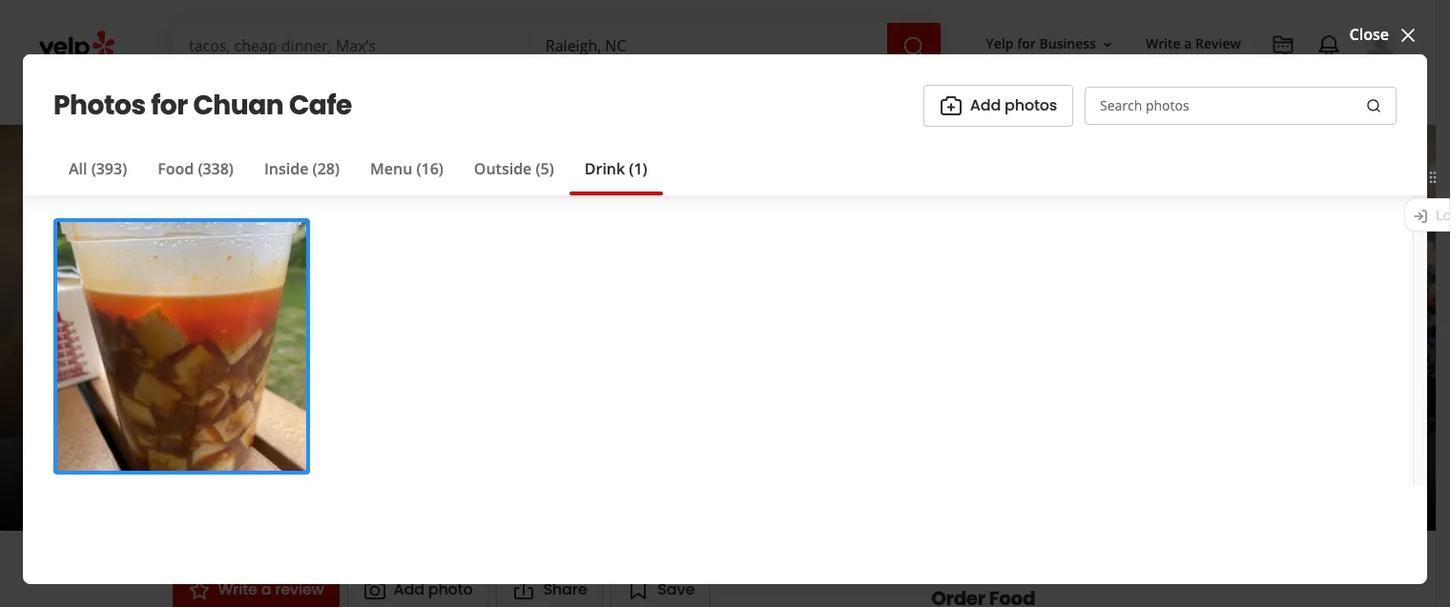 Task type: describe. For each thing, give the bounding box(es) containing it.
add for add photos
[[970, 94, 1001, 116]]

inside (28)
[[264, 158, 340, 179]]

business categories element
[[171, 69, 1398, 124]]

review
[[1196, 35, 1242, 53]]

(338)
[[198, 158, 234, 179]]

photos
[[53, 87, 146, 124]]

food
[[158, 158, 194, 179]]

close
[[1350, 24, 1389, 45]]

a for review
[[261, 579, 271, 601]]

(393)
[[91, 158, 127, 179]]

add for add photo
[[394, 579, 424, 601]]

close button
[[1350, 23, 1420, 46]]

write a review
[[218, 579, 324, 601]]

all
[[69, 158, 87, 179]]

search image
[[902, 35, 925, 58]]

notifications image
[[1318, 34, 1341, 57]]

yelp for business button
[[979, 27, 1123, 62]]

home services
[[318, 85, 410, 103]]

photo of chuan cafe - raleigh, nc, us. p1. dry fried eggplant @cereus_eats image
[[1204, 125, 1451, 532]]

yelp for business
[[986, 35, 1096, 53]]

photo of chuan cafe - raleigh, nc, us. dan dan noodles, d6. szechuan chili wontons, p3. bamboo flounder fish image
[[899, 125, 1204, 532]]

photo
[[428, 579, 473, 601]]

24 chevron down v2 image
[[265, 82, 287, 105]]

add photos link
[[924, 85, 1074, 127]]

inside
[[264, 158, 309, 179]]

16 chevron down v2 image
[[1100, 37, 1116, 52]]

1 vertical spatial chuan
[[172, 325, 329, 389]]

food (338)
[[158, 158, 234, 179]]

services
[[359, 85, 410, 103]]

home
[[318, 85, 356, 103]]

pm
[[334, 470, 358, 491]]

24 save outline v2 image
[[627, 579, 650, 602]]

photo of chuan cafe - raleigh, nc, us. white rice image
[[0, 125, 305, 532]]

add photo link
[[347, 570, 489, 608]]

write a review
[[1146, 35, 1242, 53]]

am
[[263, 470, 287, 491]]

9:30
[[300, 470, 330, 491]]

$$
[[277, 439, 294, 460]]

outside (5)
[[474, 158, 554, 179]]

drink
[[585, 158, 625, 179]]



Task type: locate. For each thing, give the bounding box(es) containing it.
24 camera v2 image
[[363, 579, 386, 602]]

save button
[[611, 570, 711, 608]]

save
[[658, 579, 695, 601]]

0 horizontal spatial write
[[218, 579, 257, 601]]

-
[[291, 470, 296, 491]]

menu
[[370, 158, 413, 179]]

24 add photo v2 image
[[940, 94, 963, 117]]

cafe
[[289, 87, 352, 124], [338, 325, 447, 389]]

photos for chuan cafe
[[53, 87, 352, 124]]

all (393)
[[69, 158, 127, 179]]

(16)
[[416, 158, 444, 179]]

photos
[[1005, 94, 1057, 116]]

photo of chuan cafe - raleigh, nc, us. notice the christmas decorations in may lol? image
[[305, 125, 594, 532]]

search image
[[1367, 98, 1382, 114]]

11:00
[[220, 470, 259, 491]]

1 horizontal spatial add
[[970, 94, 1001, 116]]

write inside user actions element
[[1146, 35, 1181, 53]]

write a review link
[[172, 570, 339, 608]]

drink (1)
[[585, 158, 648, 179]]

1 vertical spatial a
[[261, 579, 271, 601]]

add photos
[[970, 94, 1057, 116]]

menu (16)
[[370, 158, 444, 179]]

write a review link
[[1138, 27, 1249, 62]]

for up food
[[151, 87, 188, 124]]

1 vertical spatial add
[[394, 579, 424, 601]]

restaurants
[[186, 85, 261, 103]]

photo of chuan cafe - raleigh, nc, us. s2. hot and sour soup @cereus_eats image
[[594, 125, 899, 532]]

a left 'review'
[[1185, 35, 1192, 53]]

claimed
[[191, 439, 251, 460]]

home services link
[[303, 69, 452, 124]]

write
[[1146, 35, 1181, 53], [218, 579, 257, 601]]

for right yelp
[[1017, 35, 1036, 53]]

0 vertical spatial add
[[970, 94, 1001, 116]]

write right '24 star v2' image
[[218, 579, 257, 601]]

share button
[[497, 570, 603, 608]]

open 11:00 am - 9:30 pm
[[172, 470, 358, 491]]

chuan up 4.4 star rating image
[[172, 325, 329, 389]]

0 vertical spatial a
[[1185, 35, 1192, 53]]

for for chuan
[[151, 87, 188, 124]]

projects image
[[1272, 34, 1295, 57]]

yelp
[[986, 35, 1014, 53]]

review
[[275, 579, 324, 601]]

user actions element
[[971, 24, 1425, 141]]

chuan cafe
[[172, 325, 447, 389]]

(28)
[[313, 158, 340, 179]]

write for write a review
[[218, 579, 257, 601]]

1 horizontal spatial a
[[1185, 35, 1192, 53]]

add right the 24 camera v2 icon
[[394, 579, 424, 601]]

add inside add photo link
[[394, 579, 424, 601]]

0 vertical spatial chuan
[[193, 87, 284, 124]]

add photo
[[394, 579, 473, 601]]

24 close v2 image
[[1397, 24, 1420, 46]]

tab list containing all (393)
[[53, 157, 663, 195]]

4.4 star rating image
[[172, 392, 340, 423]]

(1)
[[629, 158, 648, 179]]

0 horizontal spatial add
[[394, 579, 424, 601]]

a left review
[[261, 579, 271, 601]]

add
[[970, 94, 1001, 116], [394, 579, 424, 601]]

write left 'review'
[[1146, 35, 1181, 53]]

share
[[543, 579, 587, 601]]

24 star v2 image
[[188, 579, 210, 602]]

business
[[1040, 35, 1096, 53]]

write for write a review
[[1146, 35, 1181, 53]]

restaurants link
[[171, 69, 303, 124]]

1 horizontal spatial for
[[1017, 35, 1036, 53]]

0 vertical spatial write
[[1146, 35, 1181, 53]]

0 vertical spatial cafe
[[289, 87, 352, 124]]

a for review
[[1185, 35, 1192, 53]]

16 claim filled v2 image
[[172, 442, 188, 457]]

None search field
[[174, 23, 944, 69]]

Search photos text field
[[1085, 87, 1397, 125]]

0 horizontal spatial for
[[151, 87, 188, 124]]

a
[[1185, 35, 1192, 53], [261, 579, 271, 601]]

1 vertical spatial cafe
[[338, 325, 447, 389]]

0 horizontal spatial a
[[261, 579, 271, 601]]

tab list
[[53, 157, 663, 195]]

for
[[1017, 35, 1036, 53], [151, 87, 188, 124]]

add inside add photos link
[[970, 94, 1001, 116]]

for for business
[[1017, 35, 1036, 53]]

chuan up (338) at the top of the page
[[193, 87, 284, 124]]

24 share v2 image
[[513, 579, 536, 602]]

chuan
[[193, 87, 284, 124], [172, 325, 329, 389]]

1 horizontal spatial write
[[1146, 35, 1181, 53]]

1 vertical spatial for
[[151, 87, 188, 124]]

(5)
[[536, 158, 554, 179]]

open
[[172, 470, 212, 491]]

0 vertical spatial for
[[1017, 35, 1036, 53]]

for inside button
[[1017, 35, 1036, 53]]

outside
[[474, 158, 532, 179]]

add right 24 add photo v2
[[970, 94, 1001, 116]]

1 vertical spatial write
[[218, 579, 257, 601]]



Task type: vqa. For each thing, say whether or not it's contained in the screenshot.
'photo'
yes



